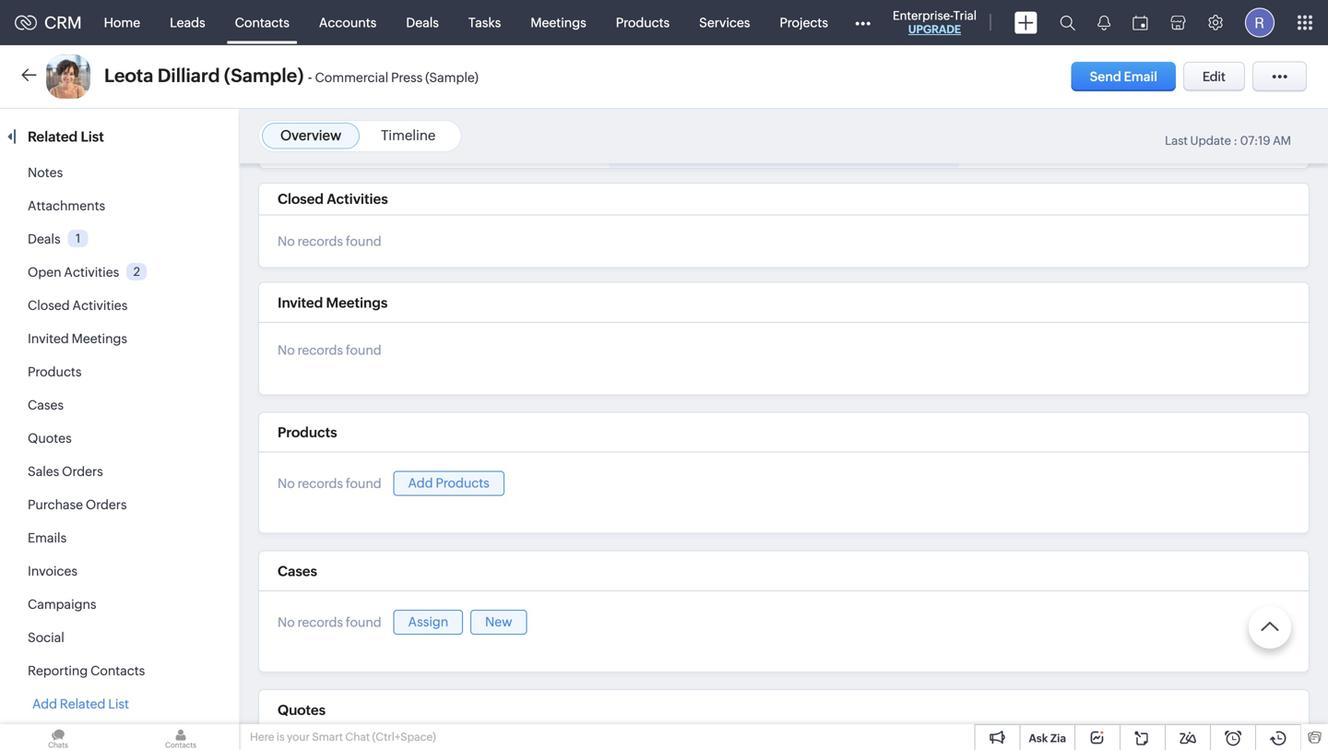 Task type: vqa. For each thing, say whether or not it's contained in the screenshot.
Search text field
no



Task type: describe. For each thing, give the bounding box(es) containing it.
activities for closed activities link
[[72, 298, 128, 313]]

reporting
[[28, 663, 88, 678]]

accounts link
[[304, 0, 391, 45]]

meetings link
[[516, 0, 601, 45]]

1 vertical spatial cases
[[278, 563, 317, 579]]

(sample) inside leota dilliard (sample) - commercial press (sample)
[[425, 70, 479, 85]]

edit
[[1203, 69, 1226, 84]]

timeline
[[381, 127, 436, 143]]

emails link
[[28, 531, 67, 545]]

add products
[[408, 476, 490, 490]]

signals element
[[1087, 0, 1122, 45]]

07:19
[[1241, 134, 1271, 148]]

purchase orders
[[28, 497, 127, 512]]

projects link
[[765, 0, 843, 45]]

assign link
[[394, 610, 463, 635]]

2 found from the top
[[346, 343, 382, 357]]

0 horizontal spatial deals link
[[28, 232, 61, 246]]

reporting contacts link
[[28, 663, 145, 678]]

1 records from the top
[[298, 234, 343, 249]]

emails
[[28, 531, 67, 545]]

cases link
[[28, 398, 64, 412]]

orders for purchase orders
[[86, 497, 127, 512]]

send email button
[[1072, 62, 1176, 91]]

update
[[1191, 134, 1232, 148]]

1
[[76, 231, 80, 245]]

2 no from the top
[[278, 343, 295, 357]]

logo image
[[15, 15, 37, 30]]

upgrade
[[909, 23, 961, 36]]

invited meetings link
[[28, 331, 127, 346]]

projects
[[780, 15, 829, 30]]

tasks
[[469, 15, 501, 30]]

0 vertical spatial products link
[[601, 0, 685, 45]]

0 vertical spatial closed activities
[[278, 191, 388, 207]]

0 vertical spatial related
[[28, 129, 78, 145]]

attachments link
[[28, 198, 105, 213]]

quotes link
[[28, 431, 72, 446]]

0 vertical spatial activities
[[327, 191, 388, 207]]

new link
[[471, 610, 527, 635]]

0 horizontal spatial (sample)
[[224, 65, 304, 86]]

search element
[[1049, 0, 1087, 45]]

signals image
[[1098, 15, 1111, 30]]

leota
[[104, 65, 153, 86]]

leads link
[[155, 0, 220, 45]]

3 no from the top
[[278, 476, 295, 491]]

enterprise-trial upgrade
[[893, 9, 977, 36]]

add related list
[[32, 697, 129, 711]]

sales orders link
[[28, 464, 103, 479]]

closed activities link
[[28, 298, 128, 313]]

purchase
[[28, 497, 83, 512]]

commercial press (sample) link
[[315, 70, 479, 85]]

social link
[[28, 630, 64, 645]]

social
[[28, 630, 64, 645]]

3 found from the top
[[346, 476, 382, 491]]

purchase orders link
[[28, 497, 127, 512]]

is
[[277, 731, 285, 743]]

ask zia
[[1029, 732, 1067, 745]]

search image
[[1060, 15, 1076, 30]]

trial
[[954, 9, 977, 23]]

reporting contacts
[[28, 663, 145, 678]]

invoices
[[28, 564, 78, 578]]

campaigns link
[[28, 597, 96, 612]]

calendar image
[[1133, 15, 1149, 30]]

leads
[[170, 15, 205, 30]]

here is your smart chat (ctrl+space)
[[250, 731, 436, 743]]

last update : 07:19 am
[[1165, 134, 1292, 148]]

services
[[700, 15, 750, 30]]

:
[[1234, 134, 1238, 148]]

tasks link
[[454, 0, 516, 45]]

timeline link
[[381, 127, 436, 143]]

related list
[[28, 129, 107, 145]]

Other Modules field
[[843, 8, 883, 37]]

1 horizontal spatial invited
[[278, 295, 323, 311]]

ask
[[1029, 732, 1048, 745]]

1 vertical spatial contacts
[[90, 663, 145, 678]]

open activities link
[[28, 265, 119, 280]]

add for add products
[[408, 476, 433, 490]]

crm
[[44, 13, 82, 32]]



Task type: locate. For each thing, give the bounding box(es) containing it.
orders up purchase orders link
[[62, 464, 103, 479]]

activities down the overview on the top left of page
[[327, 191, 388, 207]]

attachments
[[28, 198, 105, 213]]

0 horizontal spatial closed activities
[[28, 298, 128, 313]]

sales orders
[[28, 464, 103, 479]]

contacts up leota dilliard (sample) - commercial press (sample)
[[235, 15, 290, 30]]

1 vertical spatial meetings
[[326, 295, 388, 311]]

closed down open
[[28, 298, 70, 313]]

0 vertical spatial closed
[[278, 191, 324, 207]]

0 horizontal spatial contacts
[[90, 663, 145, 678]]

1 horizontal spatial cases
[[278, 563, 317, 579]]

0 vertical spatial deals link
[[391, 0, 454, 45]]

products link up cases link
[[28, 364, 82, 379]]

no
[[278, 234, 295, 249], [278, 343, 295, 357], [278, 476, 295, 491], [278, 615, 295, 630]]

1 horizontal spatial meetings
[[326, 295, 388, 311]]

1 no records found from the top
[[278, 234, 382, 249]]

services link
[[685, 0, 765, 45]]

0 vertical spatial add
[[408, 476, 433, 490]]

1 horizontal spatial closed activities
[[278, 191, 388, 207]]

related up notes
[[28, 129, 78, 145]]

campaigns
[[28, 597, 96, 612]]

leota dilliard (sample) - commercial press (sample)
[[104, 65, 479, 86]]

0 horizontal spatial meetings
[[72, 331, 127, 346]]

0 horizontal spatial products link
[[28, 364, 82, 379]]

dilliard
[[157, 65, 220, 86]]

zia
[[1051, 732, 1067, 745]]

1 vertical spatial add
[[32, 697, 57, 711]]

invited meetings
[[278, 295, 388, 311], [28, 331, 127, 346]]

activities up "invited meetings" link
[[72, 298, 128, 313]]

contacts link
[[220, 0, 304, 45]]

notes link
[[28, 165, 63, 180]]

quotes up your
[[278, 702, 326, 718]]

2 horizontal spatial meetings
[[531, 15, 587, 30]]

your
[[287, 731, 310, 743]]

add products link
[[394, 471, 505, 496]]

0 vertical spatial quotes
[[28, 431, 72, 446]]

1 vertical spatial closed
[[28, 298, 70, 313]]

4 no from the top
[[278, 615, 295, 630]]

related down reporting contacts link
[[60, 697, 106, 711]]

records
[[298, 234, 343, 249], [298, 343, 343, 357], [298, 476, 343, 491], [298, 615, 343, 630]]

0 vertical spatial list
[[81, 129, 104, 145]]

create menu element
[[1004, 0, 1049, 45]]

list down reporting contacts link
[[108, 697, 129, 711]]

1 horizontal spatial contacts
[[235, 15, 290, 30]]

1 no from the top
[[278, 234, 295, 249]]

open activities
[[28, 265, 119, 280]]

(sample) left -
[[224, 65, 304, 86]]

0 horizontal spatial cases
[[28, 398, 64, 412]]

am
[[1273, 134, 1292, 148]]

deals link
[[391, 0, 454, 45], [28, 232, 61, 246]]

press
[[391, 70, 423, 85]]

quotes
[[28, 431, 72, 446], [278, 702, 326, 718]]

2 vertical spatial activities
[[72, 298, 128, 313]]

1 horizontal spatial add
[[408, 476, 433, 490]]

accounts
[[319, 15, 377, 30]]

1 horizontal spatial deals
[[406, 15, 439, 30]]

products link
[[601, 0, 685, 45], [28, 364, 82, 379]]

deals up open
[[28, 232, 61, 246]]

email
[[1124, 69, 1158, 84]]

send
[[1090, 69, 1122, 84]]

list up the attachments "link"
[[81, 129, 104, 145]]

overview
[[280, 127, 342, 143]]

1 vertical spatial products link
[[28, 364, 82, 379]]

notes
[[28, 165, 63, 180]]

1 vertical spatial deals link
[[28, 232, 61, 246]]

1 vertical spatial related
[[60, 697, 106, 711]]

1 found from the top
[[346, 234, 382, 249]]

closed activities up "invited meetings" link
[[28, 298, 128, 313]]

invited
[[278, 295, 323, 311], [28, 331, 69, 346]]

0 vertical spatial deals
[[406, 15, 439, 30]]

list
[[81, 129, 104, 145], [108, 697, 129, 711]]

-
[[308, 69, 312, 85]]

0 horizontal spatial list
[[81, 129, 104, 145]]

orders for sales orders
[[62, 464, 103, 479]]

deals up press
[[406, 15, 439, 30]]

3 no records found from the top
[[278, 476, 382, 491]]

found
[[346, 234, 382, 249], [346, 343, 382, 357], [346, 476, 382, 491], [346, 615, 382, 630]]

1 horizontal spatial invited meetings
[[278, 295, 388, 311]]

invoices link
[[28, 564, 78, 578]]

3 records from the top
[[298, 476, 343, 491]]

1 vertical spatial deals
[[28, 232, 61, 246]]

closed down the overview on the top left of page
[[278, 191, 324, 207]]

0 horizontal spatial add
[[32, 697, 57, 711]]

2 vertical spatial meetings
[[72, 331, 127, 346]]

orders right purchase
[[86, 497, 127, 512]]

1 horizontal spatial products link
[[601, 0, 685, 45]]

0 horizontal spatial invited meetings
[[28, 331, 127, 346]]

2
[[133, 265, 140, 278]]

enterprise-
[[893, 9, 954, 23]]

assign
[[408, 614, 449, 629]]

profile element
[[1234, 0, 1286, 45]]

4 found from the top
[[346, 615, 382, 630]]

activities up closed activities link
[[64, 265, 119, 280]]

1 vertical spatial orders
[[86, 497, 127, 512]]

commercial
[[315, 70, 389, 85]]

0 horizontal spatial invited
[[28, 331, 69, 346]]

1 horizontal spatial quotes
[[278, 702, 326, 718]]

0 vertical spatial invited meetings
[[278, 295, 388, 311]]

overview link
[[280, 127, 342, 143]]

2 no records found from the top
[[278, 343, 382, 357]]

0 vertical spatial contacts
[[235, 15, 290, 30]]

closed
[[278, 191, 324, 207], [28, 298, 70, 313]]

1 vertical spatial activities
[[64, 265, 119, 280]]

contacts
[[235, 15, 290, 30], [90, 663, 145, 678]]

activities for open activities link
[[64, 265, 119, 280]]

(sample)
[[224, 65, 304, 86], [425, 70, 479, 85]]

4 records from the top
[[298, 615, 343, 630]]

0 horizontal spatial quotes
[[28, 431, 72, 446]]

products link left services
[[601, 0, 685, 45]]

last
[[1165, 134, 1188, 148]]

1 horizontal spatial closed
[[278, 191, 324, 207]]

chat
[[345, 731, 370, 743]]

1 vertical spatial list
[[108, 697, 129, 711]]

chats image
[[0, 724, 116, 750]]

0 vertical spatial cases
[[28, 398, 64, 412]]

add for add related list
[[32, 697, 57, 711]]

send email
[[1090, 69, 1158, 84]]

add
[[408, 476, 433, 490], [32, 697, 57, 711]]

crm link
[[15, 13, 82, 32]]

(sample) right press
[[425, 70, 479, 85]]

4 no records found from the top
[[278, 615, 382, 630]]

0 vertical spatial meetings
[[531, 15, 587, 30]]

activities
[[327, 191, 388, 207], [64, 265, 119, 280], [72, 298, 128, 313]]

deals link up press
[[391, 0, 454, 45]]

1 vertical spatial invited
[[28, 331, 69, 346]]

deals
[[406, 15, 439, 30], [28, 232, 61, 246]]

1 horizontal spatial (sample)
[[425, 70, 479, 85]]

profile image
[[1246, 8, 1275, 37]]

no records found
[[278, 234, 382, 249], [278, 343, 382, 357], [278, 476, 382, 491], [278, 615, 382, 630]]

closed activities down the overview on the top left of page
[[278, 191, 388, 207]]

here
[[250, 731, 274, 743]]

contacts image
[[123, 724, 239, 750]]

contacts up add related list
[[90, 663, 145, 678]]

edit button
[[1184, 62, 1246, 91]]

1 vertical spatial closed activities
[[28, 298, 128, 313]]

(ctrl+space)
[[372, 731, 436, 743]]

new
[[485, 614, 513, 629]]

0 vertical spatial orders
[[62, 464, 103, 479]]

deals inside "link"
[[406, 15, 439, 30]]

closed activities
[[278, 191, 388, 207], [28, 298, 128, 313]]

deals link up open
[[28, 232, 61, 246]]

1 vertical spatial quotes
[[278, 702, 326, 718]]

quotes down cases link
[[28, 431, 72, 446]]

smart
[[312, 731, 343, 743]]

home link
[[89, 0, 155, 45]]

products
[[616, 15, 670, 30], [28, 364, 82, 379], [278, 425, 337, 441], [436, 476, 490, 490]]

1 horizontal spatial deals link
[[391, 0, 454, 45]]

orders
[[62, 464, 103, 479], [86, 497, 127, 512]]

0 horizontal spatial deals
[[28, 232, 61, 246]]

1 vertical spatial invited meetings
[[28, 331, 127, 346]]

home
[[104, 15, 140, 30]]

open
[[28, 265, 61, 280]]

1 horizontal spatial list
[[108, 697, 129, 711]]

create menu image
[[1015, 12, 1038, 34]]

2 records from the top
[[298, 343, 343, 357]]

0 vertical spatial invited
[[278, 295, 323, 311]]

sales
[[28, 464, 59, 479]]

0 horizontal spatial closed
[[28, 298, 70, 313]]



